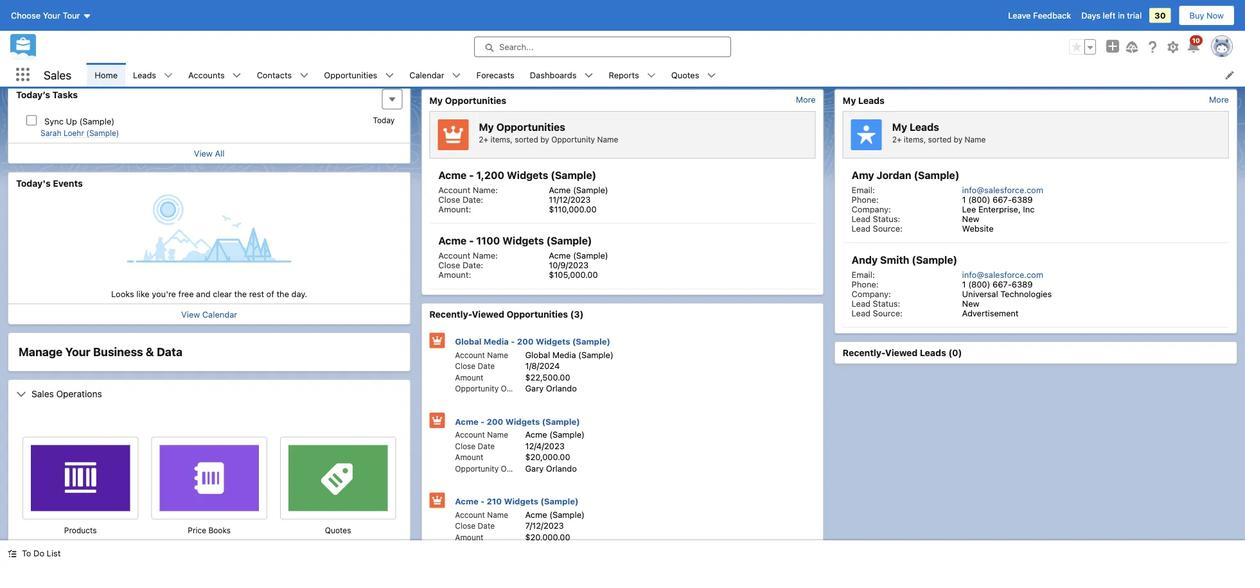 Task type: locate. For each thing, give the bounding box(es) containing it.
(800) up advertisement
[[969, 280, 991, 289]]

my up jordan
[[893, 121, 908, 133]]

sales inside dropdown button
[[31, 389, 54, 399]]

my
[[430, 95, 443, 106], [843, 95, 856, 106], [479, 121, 494, 133], [893, 121, 908, 133]]

1 (800) 667-6389
[[963, 195, 1033, 204], [963, 280, 1033, 289]]

widgets up global media (sample)
[[536, 337, 571, 347]]

text default image
[[164, 71, 173, 80], [232, 71, 241, 80], [300, 71, 309, 80], [8, 550, 17, 559]]

close date for acme - 200 widgets (sample)
[[455, 442, 495, 451]]

2+ up 1,200
[[479, 135, 489, 144]]

name: down 1,200
[[473, 185, 498, 195]]

opportunity up 11/12/2023
[[552, 135, 595, 144]]

0 vertical spatial phone:
[[852, 195, 879, 204]]

date: for 1,200
[[463, 195, 483, 204]]

widgets right the 210
[[504, 497, 539, 507]]

1 by from the left
[[541, 135, 549, 144]]

3 close date from the top
[[455, 522, 495, 531]]

owner for $22,500.00
[[501, 385, 525, 394]]

rest
[[249, 289, 264, 299]]

1 gary from the top
[[525, 384, 544, 394]]

name: for 1,200
[[473, 185, 498, 195]]

2 amount: from the top
[[439, 270, 471, 280]]

2 close date: from the top
[[439, 260, 483, 270]]

2 lead from the top
[[852, 224, 871, 233]]

1 (800) 667-6389 up website
[[963, 195, 1033, 204]]

gary down $22,500.00
[[525, 384, 544, 394]]

1 account name from the top
[[455, 351, 509, 360]]

2 company: from the top
[[852, 289, 891, 299]]

text default image for opportunities
[[385, 71, 394, 80]]

1 close date from the top
[[455, 362, 495, 371]]

calendar list item
[[402, 63, 469, 87]]

0 vertical spatial new
[[963, 214, 980, 224]]

3 account name from the top
[[455, 511, 509, 520]]

2 more from the left
[[1210, 95, 1230, 104]]

1 horizontal spatial viewed
[[886, 348, 918, 359]]

2 info@salesforce.com from the top
[[963, 270, 1044, 280]]

text default image down search... button
[[585, 71, 594, 80]]

2 opportunity owner gary orlando from the top
[[455, 464, 577, 474]]

today's
[[16, 89, 50, 100]]

2+
[[479, 135, 489, 144], [893, 135, 902, 144]]

3 gary from the top
[[525, 544, 544, 554]]

2 6389 from the top
[[1012, 280, 1033, 289]]

owner up acme - 200 widgets (sample)
[[501, 385, 525, 394]]

date down the 210
[[478, 522, 495, 531]]

0 vertical spatial orlando
[[546, 384, 577, 394]]

new
[[963, 214, 980, 224], [963, 299, 980, 309]]

2 date: from the top
[[463, 260, 483, 270]]

media
[[484, 337, 509, 347], [553, 350, 576, 360]]

items, for opportunities
[[491, 135, 513, 144]]

0 vertical spatial source:
[[873, 224, 903, 233]]

widgets right 1,200
[[507, 169, 549, 182]]

2 lead status: from the top
[[852, 299, 901, 309]]

choose your tour
[[11, 11, 80, 20]]

2 items, from the left
[[904, 135, 926, 144]]

your inside choose your tour popup button
[[43, 11, 60, 20]]

2 vertical spatial orlando
[[546, 544, 577, 554]]

6389 for amy jordan (sample)
[[1012, 195, 1033, 204]]

today left the 'at'
[[732, 63, 753, 72]]

2 1 from the top
[[963, 280, 966, 289]]

1 vertical spatial close date:
[[439, 260, 483, 270]]

orlando down $22,500.00
[[546, 384, 577, 394]]

group
[[1070, 39, 1097, 55]]

1 for andy smith (sample)
[[963, 280, 966, 289]]

close date: down 1,200
[[439, 195, 483, 204]]

1 vertical spatial orlando
[[546, 464, 577, 474]]

text default image
[[385, 71, 394, 80], [452, 71, 461, 80], [585, 71, 594, 80], [647, 71, 656, 80], [707, 71, 716, 80], [16, 390, 26, 400]]

$20,000.00 down 7/12/2023
[[525, 533, 571, 542]]

1 horizontal spatial media
[[553, 350, 576, 360]]

1 report from the left
[[37, 60, 63, 70]]

1 (800) 667-6389 for andy smith (sample)
[[963, 280, 1033, 289]]

text default image right accounts
[[232, 71, 241, 80]]

amount for acme - 200 widgets (sample)
[[455, 453, 484, 462]]

2 source: from the top
[[873, 309, 903, 318]]

more
[[796, 95, 816, 104], [1210, 95, 1230, 104]]

quotes inside list item
[[672, 70, 700, 80]]

1 horizontal spatial by
[[954, 135, 963, 144]]

3 amount from the top
[[455, 533, 484, 542]]

view up today's
[[16, 60, 35, 70]]

opportunity owner gary orlando up the acme - 210 widgets (sample)
[[455, 464, 577, 474]]

status: up smith
[[873, 214, 901, 224]]

0 vertical spatial $20,000.00
[[525, 453, 571, 462]]

date: down 1,200
[[463, 195, 483, 204]]

view report link
[[16, 60, 63, 70], [430, 60, 477, 76]]

text default image up my opportunities link
[[452, 71, 461, 80]]

info@salesforce.com up enterprise,
[[963, 185, 1044, 195]]

1 up advertisement
[[963, 280, 966, 289]]

0 horizontal spatial view report link
[[16, 60, 63, 70]]

reports list item
[[601, 63, 664, 87]]

1 667- from the top
[[993, 195, 1012, 204]]

2+ inside my leads 2+ items, sorted by name
[[893, 135, 902, 144]]

1 6389 from the top
[[1012, 195, 1033, 204]]

recently-viewed opportunities (3)
[[430, 309, 584, 320]]

0 horizontal spatial report
[[37, 60, 63, 70]]

1 owner from the top
[[501, 385, 525, 394]]

$20,000.00 down 12/4/2023
[[525, 453, 571, 462]]

2 name: from the top
[[473, 251, 498, 260]]

orlando for $22,500.00
[[546, 384, 577, 394]]

0 vertical spatial owner
[[501, 385, 525, 394]]

1 vertical spatial opportunity
[[455, 385, 499, 394]]

quotes left as
[[672, 70, 700, 80]]

sales left operations
[[31, 389, 54, 399]]

1 vertical spatial calendar
[[202, 310, 237, 319]]

opportunity up acme - 200 widgets (sample)
[[455, 385, 499, 394]]

- for 1100
[[469, 235, 474, 247]]

1 vertical spatial close date
[[455, 442, 495, 451]]

technologies
[[1001, 289, 1052, 299]]

0 vertical spatial amount:
[[439, 204, 471, 214]]

1 vertical spatial 1
[[963, 280, 966, 289]]

6:​23
[[765, 63, 781, 72]]

1 horizontal spatial calendar
[[410, 70, 444, 80]]

quotes inside 'button'
[[325, 527, 351, 536]]

1 lead status: from the top
[[852, 214, 901, 224]]

text default image inside to do list "button"
[[8, 550, 17, 559]]

0 horizontal spatial today
[[373, 116, 395, 125]]

1 vertical spatial company:
[[852, 289, 891, 299]]

close date down recently-viewed opportunities (3)
[[455, 362, 495, 371]]

1 status: from the top
[[873, 214, 901, 224]]

show more my opportunities records element
[[796, 95, 816, 104]]

viewed up global media - 200 widgets (sample) in the left bottom of the page
[[472, 309, 505, 320]]

quotes down standard quote image
[[325, 527, 351, 536]]

lead status: for andy
[[852, 299, 901, 309]]

acme (sample) for acme - 210 widgets (sample)
[[525, 510, 585, 520]]

loehr
[[64, 129, 84, 138]]

list
[[47, 549, 61, 559]]

2 vertical spatial date
[[478, 522, 495, 531]]

1 vertical spatial your
[[65, 345, 91, 359]]

global up 1/8/2024
[[525, 350, 550, 360]]

1 items, from the left
[[491, 135, 513, 144]]

report inside view report as of today at 6:​23 am
[[451, 60, 477, 70]]

text default image left "sales operations"
[[16, 390, 26, 400]]

10/9/2023
[[549, 260, 589, 270]]

name: down 1100
[[473, 251, 498, 260]]

12/4/2023
[[525, 442, 565, 451]]

by for leads
[[954, 135, 963, 144]]

text default image inside sales operations dropdown button
[[16, 390, 26, 400]]

667- for amy jordan (sample)
[[993, 195, 1012, 204]]

0 horizontal spatial by
[[541, 135, 549, 144]]

text default image left calendar link on the top left of the page
[[385, 71, 394, 80]]

media down recently-viewed opportunities (3)
[[484, 337, 509, 347]]

2 status: from the top
[[873, 299, 901, 309]]

info@salesforce.com link up 'universal technologies'
[[963, 270, 1044, 280]]

more for amy jordan (sample)
[[1210, 95, 1230, 104]]

lead status: for amy
[[852, 214, 901, 224]]

am
[[784, 63, 795, 72]]

1 horizontal spatial more
[[1210, 95, 1230, 104]]

my for my opportunities 2+ items, sorted by opportunity name
[[479, 121, 494, 133]]

view left all
[[194, 149, 213, 158]]

date: down 1100
[[463, 260, 483, 270]]

viewed for opportunities
[[472, 309, 505, 320]]

gary orlando
[[525, 544, 577, 554]]

company:
[[852, 204, 891, 214], [852, 289, 891, 299]]

close date: for 1,200
[[439, 195, 483, 204]]

1 1 from the top
[[963, 195, 966, 204]]

date:
[[463, 195, 483, 204], [463, 260, 483, 270]]

1 amount from the top
[[455, 373, 484, 382]]

widgets for 1,200
[[507, 169, 549, 182]]

lead status: down andy
[[852, 299, 901, 309]]

gary down 12/4/2023
[[525, 464, 544, 474]]

opportunity up the 210
[[455, 465, 499, 474]]

1 horizontal spatial your
[[65, 345, 91, 359]]

like
[[137, 289, 150, 299]]

2 by from the left
[[954, 135, 963, 144]]

7/12/2023
[[525, 522, 564, 531]]

sorted inside my leads 2+ items, sorted by name
[[928, 135, 952, 144]]

info@salesforce.com link for amy jordan (sample)
[[963, 185, 1044, 195]]

2 close date from the top
[[455, 442, 495, 451]]

(800) for andy smith (sample)
[[969, 280, 991, 289]]

days left in trial
[[1082, 11, 1142, 20]]

0 horizontal spatial 2+
[[479, 135, 489, 144]]

opportunity owner gary orlando up acme - 200 widgets (sample)
[[455, 384, 577, 394]]

0 vertical spatial company:
[[852, 204, 891, 214]]

2 vertical spatial amount
[[455, 533, 484, 542]]

1 new from the top
[[963, 214, 980, 224]]

0 vertical spatial account name:
[[439, 185, 498, 195]]

1 vertical spatial email:
[[852, 270, 875, 280]]

source:
[[873, 224, 903, 233], [873, 309, 903, 318]]

(800) for amy jordan (sample)
[[969, 195, 991, 204]]

gary
[[525, 384, 544, 394], [525, 464, 544, 474], [525, 544, 544, 554]]

info@salesforce.com link for andy smith (sample)
[[963, 270, 1044, 280]]

widgets right 1100
[[503, 235, 544, 247]]

my right show more my opportunities records element
[[843, 95, 856, 106]]

0 horizontal spatial items,
[[491, 135, 513, 144]]

calendar
[[410, 70, 444, 80], [202, 310, 237, 319]]

text default image right reports
[[647, 71, 656, 80]]

forecasts link
[[469, 63, 522, 87]]

1 vertical spatial name:
[[473, 251, 498, 260]]

1 more link from the left
[[796, 95, 816, 104]]

sales up tasks
[[44, 68, 72, 82]]

more link for acme - 1,200 widgets (sample)
[[796, 95, 816, 104]]

source: up smith
[[873, 224, 903, 233]]

close
[[439, 195, 460, 204], [439, 260, 460, 270], [455, 362, 476, 371], [455, 442, 476, 451], [455, 522, 476, 531]]

1 account name: from the top
[[439, 185, 498, 195]]

view down free
[[181, 310, 200, 319]]

text default image inside opportunities list item
[[385, 71, 394, 80]]

name inside 'my opportunities 2+ items, sorted by opportunity name'
[[597, 135, 619, 144]]

1 up website
[[963, 195, 966, 204]]

0 vertical spatial name:
[[473, 185, 498, 195]]

0 vertical spatial info@salesforce.com link
[[963, 185, 1044, 195]]

account
[[439, 185, 471, 195], [439, 251, 471, 260], [455, 351, 485, 360], [455, 431, 485, 440], [455, 511, 485, 520]]

text default image left the 'at'
[[707, 71, 716, 80]]

text default image inside calendar list item
[[452, 71, 461, 80]]

1 vertical spatial info@salesforce.com link
[[963, 270, 1044, 280]]

view for view all
[[194, 149, 213, 158]]

of
[[722, 63, 729, 72], [267, 289, 274, 299]]

my down my opportunities link
[[479, 121, 494, 133]]

acme - 1,200 widgets (sample)
[[439, 169, 597, 182]]

info@salesforce.com
[[963, 185, 1044, 195], [963, 270, 1044, 280]]

account name down acme - 200 widgets (sample)
[[455, 431, 509, 440]]

sarah
[[40, 129, 61, 138]]

my inside my leads 2+ items, sorted by name
[[893, 121, 908, 133]]

phone: for amy
[[852, 195, 879, 204]]

account name for 200
[[455, 431, 509, 440]]

2 gary from the top
[[525, 464, 544, 474]]

date down acme - 200 widgets (sample)
[[478, 442, 495, 451]]

1 vertical spatial owner
[[501, 465, 525, 474]]

my for my leads 2+ items, sorted by name
[[893, 121, 908, 133]]

business
[[93, 345, 143, 359]]

1 vertical spatial 667-
[[993, 280, 1012, 289]]

new left the inc
[[963, 214, 980, 224]]

recently-
[[430, 309, 472, 320], [843, 348, 886, 359]]

1 source: from the top
[[873, 224, 903, 233]]

looks
[[111, 289, 134, 299]]

0 vertical spatial close date:
[[439, 195, 483, 204]]

account for global media - 200 widgets (sample)
[[455, 351, 485, 360]]

your left tour
[[43, 11, 60, 20]]

text default image right contacts
[[300, 71, 309, 80]]

1 vertical spatial phone:
[[852, 280, 879, 289]]

1 horizontal spatial report
[[451, 60, 477, 70]]

2 vertical spatial opportunity
[[455, 465, 499, 474]]

1 more from the left
[[796, 95, 816, 104]]

clear
[[213, 289, 232, 299]]

text default image inside dashboards 'list item'
[[585, 71, 594, 80]]

products
[[64, 527, 97, 536]]

today
[[732, 63, 753, 72], [373, 116, 395, 125]]

sales
[[44, 68, 72, 82], [31, 389, 54, 399]]

text default image inside accounts list item
[[232, 71, 241, 80]]

2 lead source: from the top
[[852, 309, 903, 318]]

1 company: from the top
[[852, 204, 891, 214]]

0 vertical spatial of
[[722, 63, 729, 72]]

1 phone: from the top
[[852, 195, 879, 204]]

view all link
[[194, 149, 225, 158]]

1 vertical spatial 6389
[[1012, 280, 1033, 289]]

1 vertical spatial amount
[[455, 453, 484, 462]]

0 horizontal spatial recently-
[[430, 309, 472, 320]]

phone: down andy
[[852, 280, 879, 289]]

acme
[[439, 169, 467, 182], [549, 185, 571, 195], [439, 235, 467, 247], [549, 251, 571, 260], [455, 417, 479, 427], [525, 430, 547, 440], [455, 497, 479, 507], [525, 510, 547, 520]]

amy
[[852, 169, 875, 182]]

today down opportunities list item on the top left of page
[[373, 116, 395, 125]]

2 report from the left
[[451, 60, 477, 70]]

2+ inside 'my opportunities 2+ items, sorted by opportunity name'
[[479, 135, 489, 144]]

owner up the acme - 210 widgets (sample)
[[501, 465, 525, 474]]

1 date from the top
[[478, 362, 495, 371]]

your for manage
[[65, 345, 91, 359]]

1 horizontal spatial the
[[277, 289, 289, 299]]

name for global media - 200 widgets (sample)
[[487, 351, 509, 360]]

text default image inside leads list item
[[164, 71, 173, 80]]

items, for leads
[[904, 135, 926, 144]]

210
[[487, 497, 502, 507]]

1 vertical spatial recently-
[[843, 348, 886, 359]]

items,
[[491, 135, 513, 144], [904, 135, 926, 144]]

0 vertical spatial info@salesforce.com
[[963, 185, 1044, 195]]

of right as
[[722, 63, 729, 72]]

by inside my leads 2+ items, sorted by name
[[954, 135, 963, 144]]

info@salesforce.com link up enterprise,
[[963, 185, 1044, 195]]

more link for amy jordan (sample)
[[1210, 95, 1230, 104]]

close date:
[[439, 195, 483, 204], [439, 260, 483, 270]]

acme (sample) for acme - 1100 widgets (sample)
[[549, 251, 609, 260]]

view inside view report as of today at 6:​23 am
[[430, 60, 448, 70]]

widgets for 1100
[[503, 235, 544, 247]]

0 horizontal spatial the
[[234, 289, 247, 299]]

1 vertical spatial quotes
[[325, 527, 351, 536]]

3 date from the top
[[478, 522, 495, 531]]

6389 up advertisement
[[1012, 280, 1033, 289]]

1 horizontal spatial of
[[722, 63, 729, 72]]

more link
[[796, 95, 816, 104], [1210, 95, 1230, 104]]

email: down andy
[[852, 270, 875, 280]]

sarah loehr (sample) link
[[40, 129, 119, 139]]

1 horizontal spatial items,
[[904, 135, 926, 144]]

1 name: from the top
[[473, 185, 498, 195]]

orlando down 12/4/2023
[[546, 464, 577, 474]]

2+ for my opportunities
[[479, 135, 489, 144]]

1/8/2024
[[525, 362, 560, 371]]

0 vertical spatial opportunity
[[552, 135, 595, 144]]

my inside 'my opportunities 2+ items, sorted by opportunity name'
[[479, 121, 494, 133]]

report up forecasts in the top of the page
[[451, 60, 477, 70]]

1 (800) from the top
[[969, 195, 991, 204]]

source: up recently-viewed leads (0)
[[873, 309, 903, 318]]

standard pricebook2 image
[[183, 446, 236, 505]]

more for acme - 1,200 widgets (sample)
[[796, 95, 816, 104]]

recently- for recently-viewed opportunities (3)
[[430, 309, 472, 320]]

today inside view report as of today at 6:​23 am
[[732, 63, 753, 72]]

667- left the inc
[[993, 195, 1012, 204]]

left
[[1103, 11, 1116, 20]]

close for acme - 1100 widgets (sample)
[[439, 260, 460, 270]]

text default image inside 'contacts' 'list item'
[[300, 71, 309, 80]]

company: down amy
[[852, 204, 891, 214]]

2 account name: from the top
[[439, 251, 498, 260]]

1 view report link from the left
[[16, 60, 63, 70]]

10 button
[[1187, 35, 1203, 55]]

email: down amy
[[852, 185, 875, 195]]

2+ up jordan
[[893, 135, 902, 144]]

by up acme - 1,200 widgets (sample)
[[541, 135, 549, 144]]

sorted up amy jordan (sample)
[[928, 135, 952, 144]]

quotes
[[672, 70, 700, 80], [325, 527, 351, 536]]

opportunities list item
[[316, 63, 402, 87]]

close date
[[455, 362, 495, 371], [455, 442, 495, 451], [455, 522, 495, 531]]

0 vertical spatial global
[[455, 337, 482, 347]]

gary for $22,500.00
[[525, 384, 544, 394]]

calendar up "my opportunities"
[[410, 70, 444, 80]]

2 $20,000.00 from the top
[[525, 533, 571, 542]]

1 close date: from the top
[[439, 195, 483, 204]]

report for view report
[[37, 60, 63, 70]]

acme (sample) up 7/12/2023
[[525, 510, 585, 520]]

1 1 (800) 667-6389 from the top
[[963, 195, 1033, 204]]

0 vertical spatial lead status:
[[852, 214, 901, 224]]

sorted inside 'my opportunities 2+ items, sorted by opportunity name'
[[515, 135, 539, 144]]

2 view report link from the left
[[430, 60, 477, 76]]

0 vertical spatial 1
[[963, 195, 966, 204]]

global for global media (sample)
[[525, 350, 550, 360]]

2 667- from the top
[[993, 280, 1012, 289]]

global for global media - 200 widgets (sample)
[[455, 337, 482, 347]]

close for acme - 200 widgets (sample)
[[455, 442, 476, 451]]

2 amount from the top
[[455, 453, 484, 462]]

gary down 7/12/2023
[[525, 544, 544, 554]]

1 opportunity owner gary orlando from the top
[[455, 384, 577, 394]]

orlando down 7/12/2023
[[546, 544, 577, 554]]

close for acme - 1,200 widgets (sample)
[[439, 195, 460, 204]]

new for andy smith (sample)
[[963, 299, 980, 309]]

667- up advertisement
[[993, 280, 1012, 289]]

1 vertical spatial amount:
[[439, 270, 471, 280]]

the left 'day.'
[[277, 289, 289, 299]]

0 vertical spatial media
[[484, 337, 509, 347]]

0 horizontal spatial more link
[[796, 95, 816, 104]]

2 account name from the top
[[455, 431, 509, 440]]

to do list
[[22, 549, 61, 559]]

2 (800) from the top
[[969, 280, 991, 289]]

1 vertical spatial date
[[478, 442, 495, 451]]

- for 1,200
[[469, 169, 474, 182]]

2 phone: from the top
[[852, 280, 879, 289]]

1 horizontal spatial quotes
[[672, 70, 700, 80]]

0 vertical spatial lead source:
[[852, 224, 903, 233]]

my down calendar list item
[[430, 95, 443, 106]]

my opportunities link
[[430, 95, 507, 106]]

jordan
[[877, 169, 912, 182]]

1 vertical spatial 200
[[487, 417, 504, 427]]

6389 right lee
[[1012, 195, 1033, 204]]

1 horizontal spatial sorted
[[928, 135, 952, 144]]

to do list button
[[0, 541, 68, 567]]

0 horizontal spatial viewed
[[472, 309, 505, 320]]

global down recently-viewed opportunities (3)
[[455, 337, 482, 347]]

2 sorted from the left
[[928, 135, 952, 144]]

date: for 1100
[[463, 260, 483, 270]]

1 horizontal spatial global
[[525, 350, 550, 360]]

andy smith (sample)
[[852, 254, 958, 266]]

1 vertical spatial source:
[[873, 309, 903, 318]]

1 (800) 667-6389 up advertisement
[[963, 280, 1033, 289]]

price books
[[188, 527, 231, 536]]

new left technologies
[[963, 299, 980, 309]]

tasks
[[52, 89, 78, 100]]

0 vertical spatial quotes
[[672, 70, 700, 80]]

1 (800) 667-6389 for amy jordan (sample)
[[963, 195, 1033, 204]]

1 horizontal spatial recently-
[[843, 348, 886, 359]]

0 vertical spatial viewed
[[472, 309, 505, 320]]

1 vertical spatial lead source:
[[852, 309, 903, 318]]

1 horizontal spatial today
[[732, 63, 753, 72]]

0 vertical spatial calendar
[[410, 70, 444, 80]]

opportunity owner gary orlando for $22,500.00
[[455, 384, 577, 394]]

view report link up my opportunities link
[[430, 60, 477, 76]]

account name down recently-viewed opportunities (3)
[[455, 351, 509, 360]]

1 vertical spatial account name:
[[439, 251, 498, 260]]

6389 for andy smith (sample)
[[1012, 280, 1033, 289]]

1 2+ from the left
[[479, 135, 489, 144]]

1 email: from the top
[[852, 185, 875, 195]]

0 horizontal spatial global
[[455, 337, 482, 347]]

1 sorted from the left
[[515, 135, 539, 144]]

1 vertical spatial of
[[267, 289, 274, 299]]

the
[[234, 289, 247, 299], [277, 289, 289, 299]]

gary for $20,000.00
[[525, 464, 544, 474]]

leads inside leads link
[[133, 70, 156, 80]]

close date: for 1100
[[439, 260, 483, 270]]

2 orlando from the top
[[546, 464, 577, 474]]

date for -
[[478, 362, 495, 371]]

1 vertical spatial status:
[[873, 299, 901, 309]]

company: for andy
[[852, 289, 891, 299]]

2+ for my leads
[[893, 135, 902, 144]]

by inside 'my opportunities 2+ items, sorted by opportunity name'
[[541, 135, 549, 144]]

company: down andy
[[852, 289, 891, 299]]

0 vertical spatial (800)
[[969, 195, 991, 204]]

1 vertical spatial (800)
[[969, 280, 991, 289]]

1 orlando from the top
[[546, 384, 577, 394]]

0 horizontal spatial 200
[[487, 417, 504, 427]]

text default image inside reports list item
[[647, 71, 656, 80]]

dashboards link
[[522, 63, 585, 87]]

1 info@salesforce.com from the top
[[963, 185, 1044, 195]]

lead source: up andy
[[852, 224, 903, 233]]

1 amount: from the top
[[439, 204, 471, 214]]

items, inside my leads 2+ items, sorted by name
[[904, 135, 926, 144]]

1 vertical spatial opportunity owner gary orlando
[[455, 464, 577, 474]]

my opportunities
[[430, 95, 507, 106]]

name for acme - 210 widgets (sample)
[[487, 511, 509, 520]]

account name down the 210
[[455, 511, 509, 520]]

2 owner from the top
[[501, 465, 525, 474]]

0 vertical spatial today
[[732, 63, 753, 72]]

1 $20,000.00 from the top
[[525, 453, 571, 462]]

0 horizontal spatial your
[[43, 11, 60, 20]]

0 vertical spatial your
[[43, 11, 60, 20]]

viewed left (0)
[[886, 348, 918, 359]]

search... button
[[474, 37, 731, 57]]

and
[[196, 289, 211, 299]]

list
[[87, 63, 1246, 87]]

0 vertical spatial account name
[[455, 351, 509, 360]]

2 more link from the left
[[1210, 95, 1230, 104]]

items, inside 'my opportunities 2+ items, sorted by opportunity name'
[[491, 135, 513, 144]]

4 lead from the top
[[852, 309, 871, 318]]

0 vertical spatial 200
[[517, 337, 534, 347]]

0 vertical spatial sales
[[44, 68, 72, 82]]

name: for 1100
[[473, 251, 498, 260]]

close for acme - 210 widgets (sample)
[[455, 522, 476, 531]]

2 1 (800) 667-6389 from the top
[[963, 280, 1033, 289]]

1 vertical spatial date:
[[463, 260, 483, 270]]

acme (sample) for acme - 200 widgets (sample)
[[525, 430, 585, 440]]

account name:
[[439, 185, 498, 195], [439, 251, 498, 260]]

by for opportunities
[[541, 135, 549, 144]]

your
[[43, 11, 60, 20], [65, 345, 91, 359]]

acme (sample) up 12/4/2023
[[525, 430, 585, 440]]

opportunity
[[552, 135, 595, 144], [455, 385, 499, 394], [455, 465, 499, 474]]

2 vertical spatial close date
[[455, 522, 495, 531]]

text default image inside quotes list item
[[707, 71, 716, 80]]

1 vertical spatial info@salesforce.com
[[963, 270, 1044, 280]]

1 info@salesforce.com link from the top
[[963, 185, 1044, 195]]

2 new from the top
[[963, 299, 980, 309]]

of right rest
[[267, 289, 274, 299]]

1 vertical spatial lead status:
[[852, 299, 901, 309]]

home
[[95, 70, 118, 80]]

2 email: from the top
[[852, 270, 875, 280]]

1 lead source: from the top
[[852, 224, 903, 233]]

opportunities link
[[316, 63, 385, 87]]

2 date from the top
[[478, 442, 495, 451]]

your right manage at the left of the page
[[65, 345, 91, 359]]

0 vertical spatial 6389
[[1012, 195, 1033, 204]]

close date down acme - 200 widgets (sample)
[[455, 442, 495, 451]]

1 vertical spatial 1 (800) 667-6389
[[963, 280, 1033, 289]]

2 2+ from the left
[[893, 135, 902, 144]]

now
[[1207, 11, 1224, 20]]

global
[[455, 337, 482, 347], [525, 350, 550, 360]]

account name for 210
[[455, 511, 509, 520]]

(800) up website
[[969, 195, 991, 204]]

global media - 200 widgets (sample)
[[455, 337, 611, 347]]

1 the from the left
[[234, 289, 247, 299]]

0 vertical spatial status:
[[873, 214, 901, 224]]

leads inside my leads link
[[859, 95, 885, 106]]

lead source:
[[852, 224, 903, 233], [852, 309, 903, 318]]

0 horizontal spatial quotes
[[325, 527, 351, 536]]

2 info@salesforce.com link from the top
[[963, 270, 1044, 280]]

account name: down 1100
[[439, 251, 498, 260]]

1 vertical spatial account name
[[455, 431, 509, 440]]

search...
[[499, 42, 534, 52]]

1 date: from the top
[[463, 195, 483, 204]]

phone:
[[852, 195, 879, 204], [852, 280, 879, 289]]

close date: down 1100
[[439, 260, 483, 270]]

status: down smith
[[873, 299, 901, 309]]

date down global media - 200 widgets (sample) in the left bottom of the page
[[478, 362, 495, 371]]



Task type: describe. For each thing, give the bounding box(es) containing it.
viewed for leads
[[886, 348, 918, 359]]

my leads
[[843, 95, 885, 106]]

to
[[22, 549, 31, 559]]

acme (sample) for acme - 1,200 widgets (sample)
[[549, 185, 609, 195]]

andy
[[852, 254, 878, 266]]

text default image for quotes
[[707, 71, 716, 80]]

sales operations
[[31, 389, 102, 399]]

all
[[215, 149, 225, 158]]

account name: for 1100
[[439, 251, 498, 260]]

account name: for 1,200
[[439, 185, 498, 195]]

account for acme - 1,200 widgets (sample)
[[439, 185, 471, 195]]

1,200
[[476, 169, 505, 182]]

of inside view report as of today at 6:​23 am
[[722, 63, 729, 72]]

my for my opportunities
[[430, 95, 443, 106]]

view for view report
[[16, 60, 35, 70]]

price
[[188, 527, 206, 536]]

&
[[146, 345, 154, 359]]

feedback
[[1034, 11, 1072, 20]]

my opportunities 2+ items, sorted by opportunity name
[[479, 121, 619, 144]]

30
[[1155, 11, 1166, 20]]

- for 200
[[481, 417, 485, 427]]

text default image for reports
[[647, 71, 656, 80]]

you're
[[152, 289, 176, 299]]

list containing home
[[87, 63, 1246, 87]]

0 horizontal spatial calendar
[[202, 310, 237, 319]]

quotes list item
[[664, 63, 724, 87]]

667- for andy smith (sample)
[[993, 280, 1012, 289]]

view for view calendar
[[181, 310, 200, 319]]

quotes button
[[280, 525, 396, 537]]

day.
[[292, 289, 307, 299]]

opportunities inside list item
[[324, 70, 377, 80]]

sales for sales
[[44, 68, 72, 82]]

advertisement
[[963, 309, 1019, 318]]

amount for global media - 200 widgets (sample)
[[455, 373, 484, 382]]

date for 210
[[478, 522, 495, 531]]

report for view report as of today at 6:​23 am
[[451, 60, 477, 70]]

close for global media - 200 widgets (sample)
[[455, 362, 476, 371]]

data
[[157, 345, 183, 359]]

view for view report as of today at 6:​23 am
[[430, 60, 448, 70]]

(3)
[[570, 309, 584, 320]]

account for acme - 210 widgets (sample)
[[455, 511, 485, 520]]

2 the from the left
[[277, 289, 289, 299]]

view calendar link
[[181, 310, 237, 319]]

company: for amy
[[852, 204, 891, 214]]

at
[[755, 63, 762, 72]]

email: for andy
[[852, 270, 875, 280]]

leave feedback
[[1009, 11, 1072, 20]]

sorted for opportunities
[[515, 135, 539, 144]]

forecasts
[[477, 70, 515, 80]]

name inside my leads 2+ items, sorted by name
[[965, 135, 986, 144]]

contacts list item
[[249, 63, 316, 87]]

view report
[[16, 60, 63, 70]]

text default image for contacts
[[300, 71, 309, 80]]

3 orlando from the top
[[546, 544, 577, 554]]

leads link
[[125, 63, 164, 87]]

your for choose
[[43, 11, 60, 20]]

leads list item
[[125, 63, 181, 87]]

choose your tour button
[[10, 5, 92, 26]]

- for 210
[[481, 497, 485, 507]]

opportunities inside 'my opportunities 2+ items, sorted by opportunity name'
[[497, 121, 566, 133]]

trial
[[1127, 11, 1142, 20]]

view all
[[194, 149, 225, 158]]

text default image for accounts
[[232, 71, 241, 80]]

buy now button
[[1179, 5, 1235, 26]]

calendar link
[[402, 63, 452, 87]]

today's events
[[16, 178, 83, 189]]

up
[[66, 116, 77, 126]]

do
[[33, 549, 44, 559]]

buy now
[[1190, 11, 1224, 20]]

sync up (sample) link
[[44, 116, 115, 126]]

amount: for acme - 1100 widgets (sample)
[[439, 270, 471, 280]]

1100
[[476, 235, 500, 247]]

recently- for recently-viewed leads (0)
[[843, 348, 886, 359]]

lee enterprise, inc
[[963, 204, 1035, 214]]

dashboards
[[530, 70, 577, 80]]

10
[[1193, 37, 1201, 44]]

global media (sample)
[[525, 350, 614, 360]]

1 vertical spatial today
[[373, 116, 395, 125]]

dashboards list item
[[522, 63, 601, 87]]

info@salesforce.com for andy smith (sample)
[[963, 270, 1044, 280]]

leave
[[1009, 11, 1031, 20]]

text default image for dashboards
[[585, 71, 594, 80]]

today's
[[16, 178, 51, 189]]

sales for sales operations
[[31, 389, 54, 399]]

opportunity inside 'my opportunities 2+ items, sorted by opportunity name'
[[552, 135, 595, 144]]

3 lead from the top
[[852, 299, 871, 309]]

acme - 1100 widgets (sample)
[[439, 235, 592, 247]]

recently-viewed leads (0)
[[843, 348, 962, 359]]

manage
[[19, 345, 63, 359]]

(0)
[[949, 348, 962, 359]]

amount: for acme - 1,200 widgets (sample)
[[439, 204, 471, 214]]

products button
[[22, 525, 138, 537]]

$110,000.00
[[549, 204, 597, 214]]

close date for global media - 200 widgets (sample)
[[455, 362, 495, 371]]

0 horizontal spatial of
[[267, 289, 274, 299]]

name for acme - 200 widgets (sample)
[[487, 431, 509, 440]]

source: for jordan
[[873, 224, 903, 233]]

lead source: for amy
[[852, 224, 903, 233]]

sorted for leads
[[928, 135, 952, 144]]

universal
[[963, 289, 999, 299]]

acme - 200 widgets (sample)
[[455, 417, 580, 427]]

status: for smith
[[873, 299, 901, 309]]

status: for jordan
[[873, 214, 901, 224]]

close date for acme - 210 widgets (sample)
[[455, 522, 495, 531]]

email: for amy
[[852, 185, 875, 195]]

text default image for leads
[[164, 71, 173, 80]]

show more my leads records element
[[1210, 95, 1230, 104]]

in
[[1118, 11, 1125, 20]]

account name for -
[[455, 351, 509, 360]]

opportunity for global media - 200 widgets (sample)
[[455, 385, 499, 394]]

accounts list item
[[181, 63, 249, 87]]

sales operations button
[[8, 381, 410, 408]]

accounts
[[188, 70, 225, 80]]

enterprise,
[[979, 204, 1021, 214]]

amount for acme - 210 widgets (sample)
[[455, 533, 484, 542]]

media for -
[[484, 337, 509, 347]]

widgets for 200
[[506, 417, 540, 427]]

$20,000.00 for 7/12/2023
[[525, 533, 571, 542]]

widgets for 210
[[504, 497, 539, 507]]

free
[[178, 289, 194, 299]]

leads inside my leads 2+ items, sorted by name
[[910, 121, 940, 133]]

sync up (sample) sarah loehr (sample)
[[40, 116, 119, 138]]

view calendar
[[181, 310, 237, 319]]

account for acme - 200 widgets (sample)
[[455, 431, 485, 440]]

owner for $20,000.00
[[501, 465, 525, 474]]

days
[[1082, 11, 1101, 20]]

sync
[[44, 116, 64, 126]]

buy
[[1190, 11, 1205, 20]]

my leads 2+ items, sorted by name
[[893, 121, 986, 144]]

operations
[[56, 389, 102, 399]]

my leads link
[[843, 95, 885, 106]]

calendar inside list item
[[410, 70, 444, 80]]

books
[[209, 527, 231, 536]]

reports link
[[601, 63, 647, 87]]

as
[[711, 63, 720, 72]]

phone: for andy
[[852, 280, 879, 289]]

info@salesforce.com for amy jordan (sample)
[[963, 185, 1044, 195]]

universal technologies
[[963, 289, 1052, 299]]

leave feedback link
[[1009, 11, 1072, 20]]

my for my leads
[[843, 95, 856, 106]]

opportunity owner gary orlando for $20,000.00
[[455, 464, 577, 474]]

lead source: for andy
[[852, 309, 903, 318]]

text default image for calendar
[[452, 71, 461, 80]]

events
[[53, 178, 83, 189]]

1 horizontal spatial 200
[[517, 337, 534, 347]]

opportunity for acme - 200 widgets (sample)
[[455, 465, 499, 474]]

$22,500.00
[[525, 373, 570, 382]]

1 for amy jordan (sample)
[[963, 195, 966, 204]]

1 lead from the top
[[852, 214, 871, 224]]

website
[[963, 224, 994, 233]]

orlando for $20,000.00
[[546, 464, 577, 474]]

today's tasks
[[16, 89, 78, 100]]

new for amy jordan (sample)
[[963, 214, 980, 224]]

lee
[[963, 204, 977, 214]]

tour
[[63, 11, 80, 20]]

choose
[[11, 11, 41, 20]]

standard quote image
[[312, 446, 364, 505]]

acme - 210 widgets (sample)
[[455, 497, 579, 507]]

standard product2 image
[[54, 446, 107, 505]]

contacts link
[[249, 63, 300, 87]]



Task type: vqa. For each thing, say whether or not it's contained in the screenshot.
2nd Date
yes



